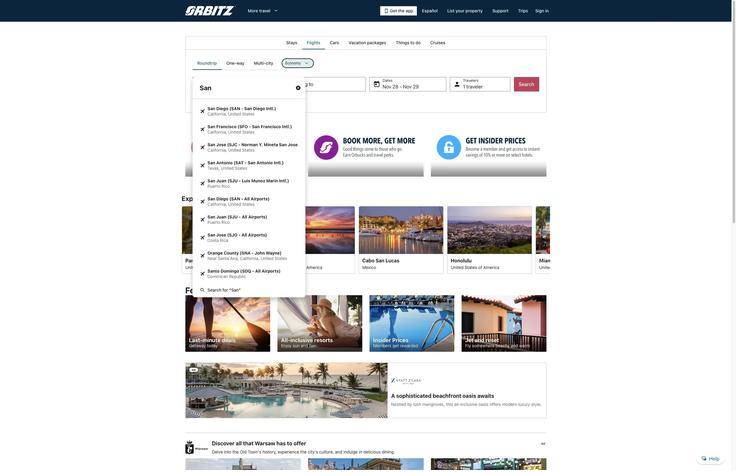 Task type: vqa. For each thing, say whether or not it's contained in the screenshot.


Task type: locate. For each thing, give the bounding box(es) containing it.
packages
[[367, 40, 386, 45]]

0 horizontal spatial beach
[[289, 258, 304, 263]]

domingo
[[221, 269, 239, 274]]

1 antonio from the left
[[216, 160, 233, 165]]

somewhere
[[472, 343, 494, 348]]

states inside san francisco (sfo - san francisco intl.) california, united states
[[242, 129, 255, 135]]

0 horizontal spatial antonio
[[216, 160, 233, 165]]

the right get in the right top of the page
[[398, 8, 405, 13]]

a for car
[[258, 98, 260, 103]]

small image left stays
[[200, 199, 205, 204]]

county
[[224, 250, 239, 256]]

airports) inside "santo domingo (sdq - all airports) dominican republic"
[[262, 269, 281, 274]]

juan inside san juan (sju - all airports) puerto rico
[[216, 214, 227, 219]]

states down near
[[199, 265, 212, 270]]

small image for san diego (san - san diego intl.)
[[200, 109, 205, 114]]

0 vertical spatial (san
[[229, 106, 240, 111]]

juan inside san juan (sju - luis munoz marin intl.) puerto rico
[[216, 178, 227, 183]]

small image
[[200, 127, 205, 132], [200, 163, 205, 168], [200, 181, 205, 186], [200, 235, 205, 241], [200, 287, 205, 293]]

1 horizontal spatial add
[[249, 98, 257, 103]]

- for orange county (sna - john wayne) near santa ana, california, united states
[[252, 250, 254, 256]]

united
[[228, 111, 241, 117], [228, 129, 241, 135], [228, 148, 241, 153], [221, 166, 234, 171], [228, 202, 241, 207], [261, 256, 274, 261], [185, 265, 198, 270], [274, 265, 287, 270], [451, 265, 464, 270], [539, 265, 552, 270]]

0 vertical spatial to
[[411, 40, 415, 45]]

1 vertical spatial puerto
[[208, 220, 220, 225]]

marina cabo san lucas which includes a marina, a coastal town and night scenes image
[[359, 206, 444, 254]]

2 antonio from the left
[[257, 160, 273, 165]]

states down (sat
[[235, 166, 247, 171]]

small image for san jose (sjc - norman y. mineta san jose intl.)
[[200, 145, 205, 150]]

sign in button
[[533, 5, 551, 16]]

2 vertical spatial in
[[359, 450, 362, 455]]

app
[[406, 8, 413, 13]]

all right (sjo
[[242, 232, 247, 238]]

1 horizontal spatial francisco
[[261, 124, 281, 129]]

- right (sjc
[[238, 142, 240, 147]]

ad image
[[185, 459, 301, 470], [308, 459, 424, 470], [431, 459, 547, 470]]

show next card image
[[547, 236, 554, 244]]

california, inside 'orange county (sna - john wayne) near santa ana, california, united states'
[[240, 256, 260, 261]]

- left john
[[252, 250, 254, 256]]

orange county (sna - john wayne) near santa ana, california, united states
[[208, 250, 287, 261]]

intl.) inside san juan (sju - luis munoz marin intl.) puerto rico
[[279, 178, 289, 183]]

vacation
[[349, 40, 366, 45]]

(sju inside san juan (sju - all airports) puerto rico
[[228, 214, 238, 219]]

1 vertical spatial (sju
[[228, 214, 238, 219]]

add for add a car
[[249, 98, 257, 103]]

traveler
[[467, 84, 483, 89]]

experience
[[278, 450, 299, 455]]

airports) down munoz
[[251, 196, 270, 201]]

- down san diego (san - all airports) california, united states
[[239, 214, 241, 219]]

offer
[[294, 440, 306, 447]]

- for san juan (sju - luis munoz marin intl.) puerto rico
[[239, 178, 241, 183]]

airports) up john
[[248, 232, 267, 238]]

0 horizontal spatial a
[[209, 98, 212, 103]]

1 horizontal spatial antonio
[[257, 160, 273, 165]]

all for (san
[[244, 196, 250, 201]]

2 rico from the top
[[222, 220, 230, 225]]

- inside button
[[400, 84, 402, 89]]

1 horizontal spatial a
[[258, 98, 260, 103]]

- inside san diego (san - all airports) california, united states
[[241, 196, 243, 201]]

1 ad image from the left
[[185, 459, 301, 470]]

1 of from the left
[[213, 265, 217, 270]]

1 horizontal spatial in
[[359, 450, 362, 455]]

a for place
[[209, 98, 212, 103]]

california, inside san diego (san - all airports) california, united states
[[208, 202, 227, 207]]

in right sign
[[545, 8, 549, 13]]

airports) for san diego (san - all airports)
[[251, 196, 270, 201]]

(san right stays
[[229, 196, 240, 201]]

small image left santo
[[200, 271, 205, 277]]

jose inside san jose (sjo - all airports) costa rica
[[216, 232, 226, 238]]

2 a from the left
[[258, 98, 260, 103]]

2 vertical spatial to
[[287, 440, 292, 447]]

(sna
[[240, 250, 251, 256]]

states inside san diego (san - san diego intl.) california, united states
[[242, 111, 255, 117]]

mineta
[[264, 142, 278, 147]]

to left stay
[[224, 98, 228, 103]]

airports) down pismo
[[262, 269, 281, 274]]

francisco left (sfo
[[216, 124, 237, 129]]

jose for san jose (sjc - norman y. mineta san jose intl.) california, united states
[[216, 142, 226, 147]]

all down san diego (san - all airports) california, united states
[[242, 214, 247, 219]]

2 juan from the top
[[216, 214, 227, 219]]

5 small image from the top
[[200, 253, 205, 259]]

1 puerto from the top
[[208, 184, 220, 189]]

2 horizontal spatial in
[[545, 8, 549, 13]]

small image for puerto rico
[[200, 181, 205, 186]]

stays
[[206, 195, 223, 202]]

opens in a new window image
[[185, 127, 190, 133], [308, 127, 313, 133]]

- for san diego (san - san diego intl.) california, united states
[[241, 106, 243, 111]]

intl.) inside san antonio (sat - san antonio intl.) texas, united states
[[274, 160, 284, 165]]

united inside miami beach united states of america
[[539, 265, 552, 270]]

1 horizontal spatial beach
[[554, 258, 569, 263]]

santa
[[218, 256, 229, 261]]

states down (sfo
[[242, 129, 255, 135]]

small image for santo domingo (sdq - all airports)
[[200, 271, 205, 277]]

2 add from the left
[[249, 98, 257, 103]]

- for san jose (sjc - norman y. mineta san jose intl.) california, united states
[[238, 142, 240, 147]]

beach for miami beach
[[554, 258, 569, 263]]

united down stay
[[228, 111, 241, 117]]

america
[[218, 265, 234, 270], [306, 265, 322, 270], [483, 265, 499, 270], [572, 265, 588, 270]]

add
[[200, 98, 208, 103], [249, 98, 257, 103]]

insider prices members get rewarded
[[373, 337, 418, 348]]

6 small image from the top
[[200, 271, 205, 277]]

city's
[[308, 450, 318, 455]]

united down (sjc
[[228, 148, 241, 153]]

get
[[392, 343, 399, 348]]

orange
[[208, 250, 223, 256]]

3 america from the left
[[483, 265, 499, 270]]

2 small image from the top
[[200, 163, 205, 168]]

add left 'place'
[[200, 98, 208, 103]]

states inside the paradise united states of america
[[199, 265, 212, 270]]

the left old
[[233, 450, 239, 455]]

sign in
[[535, 8, 549, 13]]

2 nov from the left
[[403, 84, 412, 89]]

clear leaving from image
[[295, 85, 301, 91]]

states down 'norman'
[[242, 148, 255, 153]]

juan
[[216, 178, 227, 183], [216, 214, 227, 219]]

united down miami
[[539, 265, 552, 270]]

united down (sfo
[[228, 129, 241, 135]]

united down pismo
[[274, 265, 287, 270]]

juan down stays
[[216, 214, 227, 219]]

small image down explore
[[200, 217, 205, 222]]

nov
[[383, 84, 391, 89], [403, 84, 412, 89]]

1 vertical spatial to
[[224, 98, 228, 103]]

- inside san juan (sju - all airports) puerto rico
[[239, 214, 241, 219]]

munoz
[[251, 178, 265, 183]]

beach inside miami beach united states of america
[[554, 258, 569, 263]]

list
[[447, 8, 455, 13]]

download the app button image
[[384, 8, 389, 13]]

4 america from the left
[[572, 265, 588, 270]]

small image for san juan (sju - all airports)
[[200, 217, 205, 222]]

28
[[393, 84, 398, 89]]

airports) inside san diego (san - all airports) california, united states
[[251, 196, 270, 201]]

- inside san jose (sjc - norman y. mineta san jose intl.) california, united states
[[238, 142, 240, 147]]

francisco up mineta
[[261, 124, 281, 129]]

2 (san from the top
[[229, 196, 240, 201]]

flights link
[[302, 36, 325, 49]]

and left fun
[[301, 343, 308, 348]]

2 horizontal spatial the
[[398, 8, 405, 13]]

- inside san jose (sjo - all airports) costa rica
[[239, 232, 241, 238]]

get the app
[[390, 8, 413, 13]]

2 horizontal spatial to
[[411, 40, 415, 45]]

multi-city
[[254, 61, 273, 66]]

add a car
[[249, 98, 267, 103]]

(sju for all
[[228, 214, 238, 219]]

0 vertical spatial (sju
[[228, 178, 238, 183]]

small image left (sjc
[[200, 145, 205, 150]]

2 (sju from the top
[[228, 214, 238, 219]]

has
[[277, 440, 286, 447]]

rico up (sjo
[[222, 220, 230, 225]]

0 horizontal spatial opens in a new window image
[[185, 127, 190, 133]]

the down the offer
[[300, 450, 307, 455]]

all inside san jose (sjo - all airports) costa rica
[[242, 232, 247, 238]]

1 horizontal spatial ad image
[[308, 459, 424, 470]]

1 horizontal spatial nov
[[403, 84, 412, 89]]

1 vertical spatial juan
[[216, 214, 227, 219]]

nov left 28
[[383, 84, 391, 89]]

of
[[213, 265, 217, 270], [301, 265, 305, 270], [478, 265, 482, 270], [567, 265, 571, 270]]

nov left 29
[[403, 84, 412, 89]]

san inside san juan (sju - all airports) puerto rico
[[208, 214, 215, 219]]

antonio down san jose (sjc - norman y. mineta san jose intl.) california, united states
[[257, 160, 273, 165]]

1 traveler
[[463, 84, 483, 89]]

add a place to stay
[[200, 98, 237, 103]]

inclusive
[[290, 337, 313, 344]]

property
[[466, 8, 483, 13]]

tab list
[[185, 36, 547, 49], [193, 57, 278, 70]]

0 horizontal spatial ad image
[[185, 459, 301, 470]]

beach for pismo beach
[[289, 258, 304, 263]]

of inside the pismo beach united states of america
[[301, 265, 305, 270]]

beach inside the pismo beach united states of america
[[289, 258, 304, 263]]

rico up stays
[[222, 184, 230, 189]]

0 vertical spatial in
[[545, 8, 549, 13]]

5 small image from the top
[[200, 287, 205, 293]]

rico inside san juan (sju - all airports) puerto rico
[[222, 220, 230, 225]]

puerto up costa
[[208, 220, 220, 225]]

san inside san juan (sju - luis munoz marin intl.) puerto rico
[[208, 178, 215, 183]]

-
[[400, 84, 402, 89], [241, 106, 243, 111], [249, 124, 251, 129], [238, 142, 240, 147], [245, 160, 247, 165], [239, 178, 241, 183], [241, 196, 243, 201], [239, 214, 241, 219], [239, 232, 241, 238], [252, 250, 254, 256], [252, 269, 254, 274]]

all inside san juan (sju - all airports) puerto rico
[[242, 214, 247, 219]]

beach right miami
[[554, 258, 569, 263]]

united inside 'orange county (sna - john wayne) near santa ana, california, united states'
[[261, 256, 274, 261]]

culture,
[[319, 450, 334, 455]]

america inside the pismo beach united states of america
[[306, 265, 322, 270]]

(sju inside san juan (sju - luis munoz marin intl.) puerto rico
[[228, 178, 238, 183]]

all down san juan (sju - luis munoz marin intl.) puerto rico on the top left of page
[[244, 196, 250, 201]]

1 vertical spatial tab list
[[193, 57, 278, 70]]

small image for orange county (sna - john wayne)
[[200, 253, 205, 259]]

intl.) inside san diego (san - san diego intl.) california, united states
[[266, 106, 276, 111]]

0 vertical spatial tab list
[[185, 36, 547, 49]]

1 rico from the top
[[222, 184, 230, 189]]

- right 28
[[400, 84, 402, 89]]

united down honolulu
[[451, 265, 464, 270]]

to up the experience
[[287, 440, 292, 447]]

francisco
[[216, 124, 237, 129], [261, 124, 281, 129]]

1 vertical spatial rico
[[222, 220, 230, 225]]

rico
[[222, 184, 230, 189], [222, 220, 230, 225]]

intl.) for san antonio (sat - san antonio intl.) texas, united states
[[274, 160, 284, 165]]

warm
[[519, 343, 530, 348]]

miami beach united states of america
[[539, 258, 588, 270]]

to left do
[[411, 40, 415, 45]]

small image down add a place to stay
[[200, 109, 205, 114]]

(san down stay
[[229, 106, 240, 111]]

juan for san juan (sju - all airports) puerto rico
[[216, 214, 227, 219]]

delicious
[[364, 450, 381, 455]]

4 of from the left
[[567, 265, 571, 270]]

jet and reset fly somewhere beachy and warm
[[465, 337, 530, 348]]

diego for san diego (san - all airports) california, united states
[[216, 196, 228, 201]]

- right (sat
[[245, 160, 247, 165]]

2 small image from the top
[[200, 145, 205, 150]]

- down san juan (sju - luis munoz marin intl.) puerto rico on the top left of page
[[241, 196, 243, 201]]

ana,
[[230, 256, 239, 261]]

in right indulge
[[359, 450, 362, 455]]

1 (san from the top
[[229, 106, 240, 111]]

united inside honolulu united states of america
[[451, 265, 464, 270]]

0 vertical spatial puerto
[[208, 184, 220, 189]]

vacation packages link
[[344, 36, 391, 49]]

1 vertical spatial search
[[208, 287, 221, 293]]

discover all that warsaw has to offer delve into the old town's history, experience the city's culture, and indulge in delicious dining.
[[212, 440, 395, 455]]

travel
[[259, 8, 270, 13]]

4 small image from the top
[[200, 217, 205, 222]]

near
[[208, 256, 217, 261]]

small image for texas, united states
[[200, 163, 205, 168]]

san inside san jose (sjo - all airports) costa rica
[[208, 232, 215, 238]]

juan down texas,
[[216, 178, 227, 183]]

- inside san antonio (sat - san antonio intl.) texas, united states
[[245, 160, 247, 165]]

last-minute deals getaway today
[[189, 337, 236, 348]]

america inside miami beach united states of america
[[572, 265, 588, 270]]

- inside san juan (sju - luis munoz marin intl.) puerto rico
[[239, 178, 241, 183]]

search for search for "san"
[[208, 287, 221, 293]]

3 small image from the top
[[200, 181, 205, 186]]

1 horizontal spatial to
[[287, 440, 292, 447]]

1 a from the left
[[209, 98, 212, 103]]

intl.) inside san francisco (sfo - san francisco intl.) california, united states
[[282, 124, 292, 129]]

- right (sjo
[[239, 232, 241, 238]]

0 horizontal spatial add
[[200, 98, 208, 103]]

all right (sdq
[[255, 269, 261, 274]]

- inside 'orange county (sna - john wayne) near santa ana, california, united states'
[[252, 250, 254, 256]]

united down paradise
[[185, 265, 198, 270]]

1 add from the left
[[200, 98, 208, 103]]

states down honolulu
[[465, 265, 477, 270]]

(sju left luis
[[228, 178, 238, 183]]

a left car
[[258, 98, 260, 103]]

jose left (sjc
[[216, 142, 226, 147]]

orbitz logo image
[[185, 6, 236, 16]]

diego down add a place to stay
[[216, 106, 228, 111]]

a left 'place'
[[209, 98, 212, 103]]

- inside "santo domingo (sdq - all airports) dominican republic"
[[252, 269, 254, 274]]

- left luis
[[239, 178, 241, 183]]

states down miami
[[553, 265, 566, 270]]

san diego (san - san diego intl.) california, united states
[[208, 106, 276, 117]]

1 traveler button
[[450, 77, 510, 92]]

0 horizontal spatial search
[[208, 287, 221, 293]]

0 vertical spatial rico
[[222, 184, 230, 189]]

(san inside san diego (san - all airports) california, united states
[[229, 196, 240, 201]]

1 horizontal spatial opens in a new window image
[[308, 127, 313, 133]]

and left indulge
[[335, 450, 342, 455]]

- for san jose (sjo - all airports) costa rica
[[239, 232, 241, 238]]

- up (sfo
[[241, 106, 243, 111]]

states inside san antonio (sat - san antonio intl.) texas, united states
[[235, 166, 247, 171]]

0 horizontal spatial the
[[233, 450, 239, 455]]

airports) inside san jose (sjo - all airports) costa rica
[[248, 232, 267, 238]]

0 horizontal spatial nov
[[383, 84, 391, 89]]

get the app link
[[380, 6, 417, 16]]

paradise united states of america
[[185, 258, 234, 270]]

- for san francisco (sfo - san francisco intl.) california, united states
[[249, 124, 251, 129]]

states down pismo
[[288, 265, 300, 270]]

2 beach from the left
[[554, 258, 569, 263]]

2 of from the left
[[301, 265, 305, 270]]

2 america from the left
[[306, 265, 322, 270]]

small image
[[200, 109, 205, 114], [200, 145, 205, 150], [200, 199, 205, 204], [200, 217, 205, 222], [200, 253, 205, 259], [200, 271, 205, 277]]

history,
[[263, 450, 277, 455]]

jose up rica
[[216, 232, 226, 238]]

2 puerto from the top
[[208, 220, 220, 225]]

getaway
[[189, 343, 206, 348]]

0 horizontal spatial francisco
[[216, 124, 237, 129]]

las vegas featuring interior views image
[[182, 206, 267, 254]]

small image for costa rica
[[200, 235, 205, 241]]

san inside cabo san lucas mexico
[[376, 258, 384, 263]]

puerto
[[208, 184, 220, 189], [208, 220, 220, 225]]

Leaving from text field
[[193, 77, 305, 99]]

states up (sfo
[[242, 111, 255, 117]]

0 vertical spatial search
[[519, 82, 534, 87]]

airports) inside san juan (sju - all airports) puerto rico
[[248, 214, 267, 219]]

1 beach from the left
[[289, 258, 304, 263]]

1 horizontal spatial search
[[519, 82, 534, 87]]

beach
[[289, 258, 304, 263], [554, 258, 569, 263]]

united down wayne)
[[261, 256, 274, 261]]

add left car
[[249, 98, 257, 103]]

diego left "trending" at the left top
[[216, 196, 228, 201]]

1 horizontal spatial the
[[300, 450, 307, 455]]

small image left near
[[200, 253, 205, 259]]

all inside "santo domingo (sdq - all airports) dominican republic"
[[255, 269, 261, 274]]

trips
[[518, 8, 528, 13]]

honolulu united states of america
[[451, 258, 499, 270]]

diego inside san diego (san - all airports) california, united states
[[216, 196, 228, 201]]

rico inside san juan (sju - luis munoz marin intl.) puerto rico
[[222, 184, 230, 189]]

paradise
[[185, 258, 206, 263]]

states inside 'orange county (sna - john wayne) near santa ana, california, united states'
[[275, 256, 287, 261]]

jose for san jose (sjo - all airports) costa rica
[[216, 232, 226, 238]]

explore stays in trending destinations
[[182, 195, 297, 202]]

airports) for san juan (sju - all airports)
[[248, 214, 267, 219]]

san juan (sju - luis munoz marin intl.) puerto rico
[[208, 178, 289, 189]]

all inside san diego (san - all airports) california, united states
[[244, 196, 250, 201]]

0 horizontal spatial in
[[224, 195, 230, 202]]

1 small image from the top
[[200, 109, 205, 114]]

stay
[[229, 98, 237, 103]]

cabo
[[362, 258, 374, 263]]

states up san juan (sju - all airports) puerto rico
[[242, 202, 255, 207]]

united up san juan (sju - all airports) puerto rico
[[228, 202, 241, 207]]

to inside 'discover all that warsaw has to offer delve into the old town's history, experience the city's culture, and indulge in delicious dining.'
[[287, 440, 292, 447]]

0 vertical spatial juan
[[216, 178, 227, 183]]

your
[[456, 8, 465, 13]]

in
[[545, 8, 549, 13], [224, 195, 230, 202], [359, 450, 362, 455]]

california, inside san jose (sjc - norman y. mineta san jose intl.) california, united states
[[208, 148, 227, 153]]

airports) down "trending" at the left top
[[248, 214, 267, 219]]

- right (sfo
[[249, 124, 251, 129]]

4 small image from the top
[[200, 235, 205, 241]]

(san for united
[[229, 106, 240, 111]]

3 of from the left
[[478, 265, 482, 270]]

antonio up texas,
[[216, 160, 233, 165]]

- right (sdq
[[252, 269, 254, 274]]

support link
[[488, 5, 514, 16]]

norman
[[241, 142, 258, 147]]

cruises
[[430, 40, 445, 45]]

jose right mineta
[[288, 142, 298, 147]]

beach right pismo
[[289, 258, 304, 263]]

1 juan from the top
[[216, 178, 227, 183]]

(san inside san diego (san - san diego intl.) california, united states
[[229, 106, 240, 111]]

rewarded
[[400, 343, 418, 348]]

- inside san diego (san - san diego intl.) california, united states
[[241, 106, 243, 111]]

in right stays
[[224, 195, 230, 202]]

jose
[[216, 142, 226, 147], [288, 142, 298, 147], [216, 232, 226, 238]]

search inside button
[[519, 82, 534, 87]]

one-
[[227, 61, 237, 66]]

- inside san francisco (sfo - san francisco intl.) california, united states
[[249, 124, 251, 129]]

states down wayne)
[[275, 256, 287, 261]]

1 (sju from the top
[[228, 178, 238, 183]]

1 america from the left
[[218, 265, 234, 270]]

(sju down san diego (san - all airports) california, united states
[[228, 214, 238, 219]]

1 vertical spatial (san
[[229, 196, 240, 201]]

2 horizontal spatial ad image
[[431, 459, 547, 470]]

united down (sat
[[221, 166, 234, 171]]

in inside 'discover all that warsaw has to offer delve into the old town's history, experience the city's culture, and indulge in delicious dining.'
[[359, 450, 362, 455]]

and right jet
[[475, 337, 484, 344]]

3 small image from the top
[[200, 199, 205, 204]]

states inside san jose (sjc - norman y. mineta san jose intl.) california, united states
[[242, 148, 255, 153]]

1 small image from the top
[[200, 127, 205, 132]]

puerto up stays
[[208, 184, 220, 189]]

warsaw
[[255, 440, 275, 447]]



Task type: describe. For each thing, give the bounding box(es) containing it.
intl.) inside san jose (sjc - norman y. mineta san jose intl.) california, united states
[[299, 142, 309, 147]]

0 horizontal spatial to
[[224, 98, 228, 103]]

and inside all-inclusive resorts enjoy sun and fun
[[301, 343, 308, 348]]

one-way link
[[222, 57, 249, 70]]

united inside san francisco (sfo - san francisco intl.) california, united states
[[228, 129, 241, 135]]

of inside honolulu united states of america
[[478, 265, 482, 270]]

sun
[[293, 343, 300, 348]]

united inside the pismo beach united states of america
[[274, 265, 287, 270]]

- for santo domingo (sdq - all airports) dominican republic
[[252, 269, 254, 274]]

- for san diego (san - all airports) california, united states
[[241, 196, 243, 201]]

pismo beach featuring a sunset, views and tropical scenes image
[[270, 206, 355, 254]]

dining.
[[382, 450, 395, 455]]

things to do
[[396, 40, 421, 45]]

prices
[[392, 337, 408, 344]]

search for search
[[519, 82, 534, 87]]

santo domingo (sdq - all airports) dominican republic
[[208, 269, 281, 279]]

united inside san antonio (sat - san antonio intl.) texas, united states
[[221, 166, 234, 171]]

united inside san jose (sjc - norman y. mineta san jose intl.) california, united states
[[228, 148, 241, 153]]

states inside miami beach united states of america
[[553, 265, 566, 270]]

san antonio (sat - san antonio intl.) texas, united states
[[208, 160, 284, 171]]

discover
[[212, 440, 235, 447]]

(sjc
[[227, 142, 237, 147]]

2 ad image from the left
[[308, 459, 424, 470]]

- for san juan (sju - all airports) puerto rico
[[239, 214, 241, 219]]

cabo san lucas mexico
[[362, 258, 399, 270]]

intl.) for san francisco (sfo - san francisco intl.) california, united states
[[282, 124, 292, 129]]

beachy
[[496, 343, 510, 348]]

one-way
[[227, 61, 244, 66]]

and inside 'discover all that warsaw has to offer delve into the old town's history, experience the city's culture, and indulge in delicious dining.'
[[335, 450, 342, 455]]

list your property
[[447, 8, 483, 13]]

into
[[224, 450, 231, 455]]

america inside honolulu united states of america
[[483, 265, 499, 270]]

offers
[[222, 285, 246, 295]]

more
[[248, 8, 258, 13]]

puerto inside san juan (sju - all airports) puerto rico
[[208, 220, 220, 225]]

- for san antonio (sat - san antonio intl.) texas, united states
[[245, 160, 247, 165]]

search for "san"
[[208, 287, 241, 293]]

fly
[[465, 343, 471, 348]]

of inside miami beach united states of america
[[567, 265, 571, 270]]

airports) for san jose (sjo - all airports)
[[248, 232, 267, 238]]

diego down add a car
[[253, 106, 265, 111]]

pismo
[[274, 258, 288, 263]]

san diego (san - all airports) california, united states
[[208, 196, 270, 207]]

1 francisco from the left
[[216, 124, 237, 129]]

america inside the paradise united states of america
[[218, 265, 234, 270]]

intl.) for san diego (san - san diego intl.) california, united states
[[266, 106, 276, 111]]

cars link
[[325, 36, 344, 49]]

in inside dropdown button
[[545, 8, 549, 13]]

states inside san diego (san - all airports) california, united states
[[242, 202, 255, 207]]

delve into the old town's history, experience the city's culture, and indulge in delicious dining. link
[[212, 447, 537, 455]]

way
[[237, 61, 244, 66]]

marin
[[266, 178, 278, 183]]

show previous card image
[[178, 236, 185, 244]]

of inside the paradise united states of america
[[213, 265, 217, 270]]

mexico
[[362, 265, 376, 270]]

tab list containing roundtrip
[[193, 57, 278, 70]]

fun
[[309, 343, 315, 348]]

california, inside san francisco (sfo - san francisco intl.) california, united states
[[208, 129, 227, 135]]

san juan (sju - all airports) puerto rico
[[208, 214, 267, 225]]

for
[[223, 287, 228, 293]]

united inside san diego (san - all airports) california, united states
[[228, 202, 241, 207]]

pismo beach united states of america
[[274, 258, 322, 270]]

small image for san diego (san - all airports)
[[200, 199, 205, 204]]

(sfo
[[238, 124, 248, 129]]

featured offers
[[185, 285, 246, 295]]

add for add a place to stay
[[200, 98, 208, 103]]

multi-
[[254, 61, 266, 66]]

united inside the paradise united states of america
[[185, 265, 198, 270]]

economy button
[[282, 58, 314, 68]]

makiki - lower punchbowl - tantalus showing landscape views, a sunset and a city image
[[447, 206, 532, 254]]

all for (sju
[[242, 214, 247, 219]]

delve
[[212, 450, 223, 455]]

states inside the pismo beach united states of america
[[288, 265, 300, 270]]

luis
[[242, 178, 250, 183]]

all-inclusive resorts enjoy sun and fun
[[281, 337, 333, 348]]

small image for california, united states
[[200, 127, 205, 132]]

vacation packages
[[349, 40, 386, 45]]

members
[[373, 343, 391, 348]]

explore
[[182, 195, 205, 202]]

united inside san diego (san - san diego intl.) california, united states
[[228, 111, 241, 117]]

roundtrip link
[[193, 57, 222, 70]]

things to do link
[[391, 36, 426, 49]]

all for (sjo
[[242, 232, 247, 238]]

featured offers main content
[[0, 36, 732, 470]]

diego for san diego (san - san diego intl.) california, united states
[[216, 106, 228, 111]]

tab list containing stays
[[185, 36, 547, 49]]

all for (sdq
[[255, 269, 261, 274]]

enjoy
[[281, 343, 292, 348]]

texas,
[[208, 166, 220, 171]]

1 nov from the left
[[383, 84, 391, 89]]

(san for states
[[229, 196, 240, 201]]

featured
[[185, 285, 220, 295]]

old
[[240, 450, 247, 455]]

cars
[[330, 40, 339, 45]]

do
[[416, 40, 421, 45]]

and left "warm"
[[511, 343, 518, 348]]

airports) for santo domingo (sdq - all airports)
[[262, 269, 281, 274]]

1 vertical spatial in
[[224, 195, 230, 202]]

car
[[261, 98, 267, 103]]

y.
[[259, 142, 263, 147]]

support
[[493, 8, 509, 13]]

3 ad image from the left
[[431, 459, 547, 470]]

nov 28 - nov 29 button
[[370, 77, 446, 92]]

things
[[396, 40, 409, 45]]

(sjo
[[227, 232, 238, 238]]

"san"
[[229, 287, 241, 293]]

multi-city link
[[249, 57, 278, 70]]

john
[[255, 250, 265, 256]]

juan for san juan (sju - luis munoz marin intl.) puerto rico
[[216, 178, 227, 183]]

that
[[243, 440, 254, 447]]

puerto inside san juan (sju - luis munoz marin intl.) puerto rico
[[208, 184, 220, 189]]

search button
[[514, 77, 539, 92]]

resorts
[[314, 337, 333, 344]]

1 opens in a new window image from the left
[[185, 127, 190, 133]]

(sju for luis
[[228, 178, 238, 183]]

español
[[422, 8, 438, 13]]

san francisco (sfo - san francisco intl.) california, united states
[[208, 124, 292, 135]]

rica
[[220, 238, 228, 243]]

2 francisco from the left
[[261, 124, 281, 129]]

california, inside san diego (san - san diego intl.) california, united states
[[208, 111, 227, 117]]

29
[[413, 84, 419, 89]]

all-
[[281, 337, 290, 344]]

miami beach featuring a city and street scenes image
[[536, 206, 621, 254]]

featured offers region
[[182, 282, 550, 356]]

states inside honolulu united states of america
[[465, 265, 477, 270]]

trending
[[231, 195, 258, 202]]

minute
[[202, 337, 220, 344]]

today
[[207, 343, 218, 348]]

miami
[[539, 258, 553, 263]]

ad
[[541, 442, 545, 446]]

san inside san diego (san - all airports) california, united states
[[208, 196, 215, 201]]

deals
[[222, 337, 236, 344]]

san jose (sjo - all airports) costa rica
[[208, 232, 267, 243]]

reset
[[486, 337, 499, 344]]

2 opens in a new window image from the left
[[308, 127, 313, 133]]

to inside things to do link
[[411, 40, 415, 45]]

flights
[[307, 40, 320, 45]]



